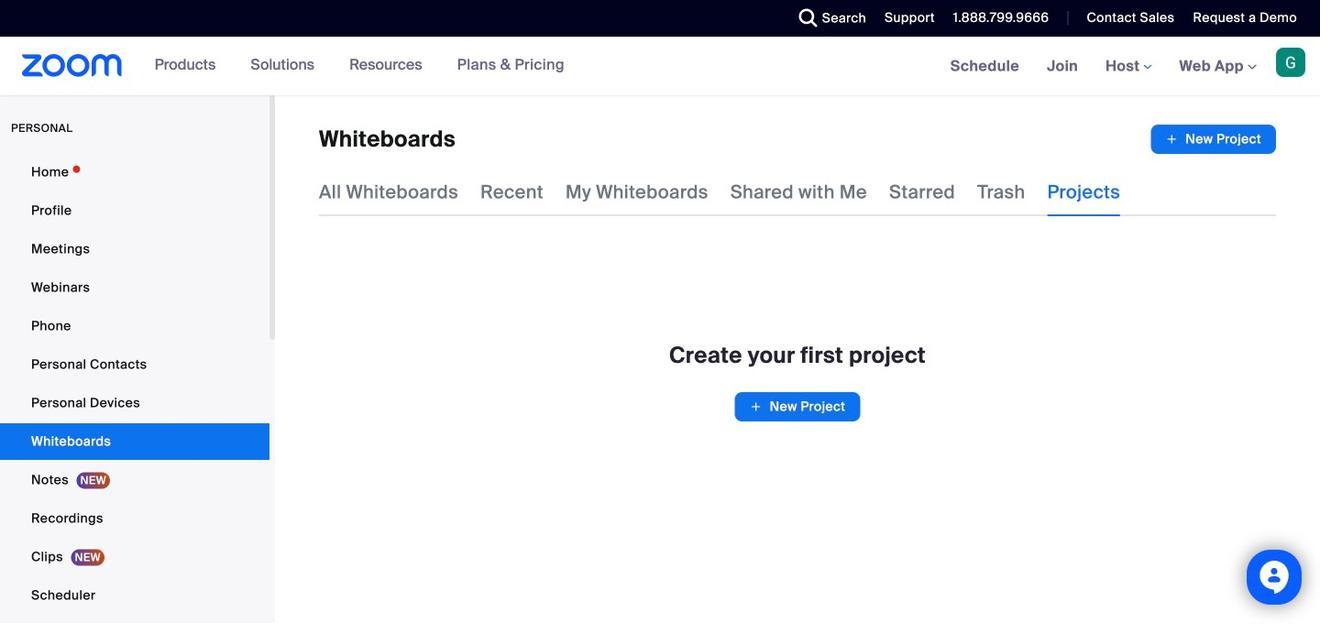 Task type: locate. For each thing, give the bounding box(es) containing it.
personal menu menu
[[0, 154, 270, 624]]

banner
[[0, 37, 1321, 97]]



Task type: vqa. For each thing, say whether or not it's contained in the screenshot.
FOOTER
no



Task type: describe. For each thing, give the bounding box(es) containing it.
profile picture image
[[1277, 48, 1306, 77]]

add image
[[1166, 130, 1179, 149]]

meetings navigation
[[937, 37, 1321, 97]]

product information navigation
[[141, 37, 579, 95]]

tabs of all whiteboard page tab list
[[319, 169, 1121, 216]]

zoom logo image
[[22, 54, 123, 77]]

add image
[[750, 398, 763, 416]]



